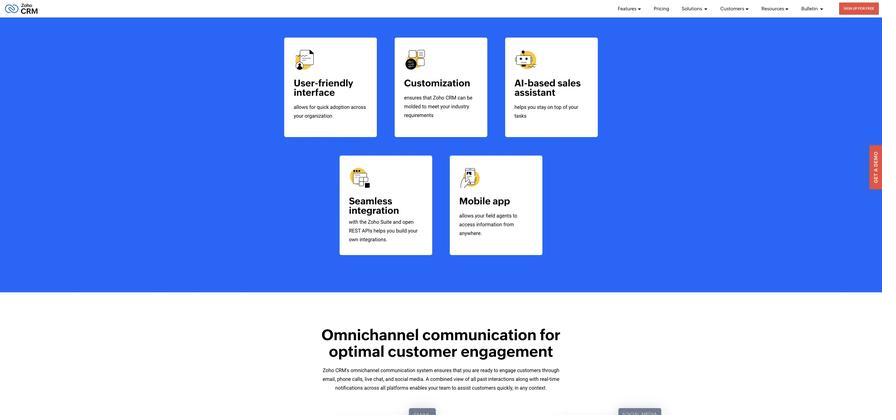 Task type: vqa. For each thing, say whether or not it's contained in the screenshot.
quick
yes



Task type: locate. For each thing, give the bounding box(es) containing it.
helps inside seamless integration with the zoho suite and open rest apis helps you build your own integrations.
[[374, 228, 386, 234]]

1 horizontal spatial allows
[[460, 213, 474, 219]]

to
[[422, 104, 427, 110], [513, 213, 518, 219], [494, 368, 499, 374], [452, 385, 457, 391]]

0 vertical spatial zoho
[[433, 95, 445, 101]]

own
[[349, 237, 359, 243]]

1 vertical spatial for
[[540, 326, 561, 344]]

0 vertical spatial across
[[351, 104, 366, 110]]

ensures
[[404, 95, 422, 101], [434, 368, 452, 374]]

1 vertical spatial with
[[530, 376, 539, 382]]

with inside zoho crm's omnichannel communication system ensures that you are ready to engage customers through email, phone calls, live chat, and social media. a combined view of all past interactions along with real-time notifications across all platforms enables your team to assist customers quickly, in any context.
[[530, 376, 539, 382]]

customers down past
[[472, 385, 496, 391]]

your left field
[[475, 213, 485, 219]]

1 horizontal spatial that
[[453, 368, 462, 374]]

1 vertical spatial across
[[364, 385, 379, 391]]

0 horizontal spatial you
[[463, 368, 471, 374]]

a down "system"
[[426, 376, 429, 382]]

sign up for free link
[[840, 3, 880, 15]]

zoho up email,
[[323, 368, 334, 374]]

0 vertical spatial and
[[393, 219, 402, 225]]

quickly,
[[497, 385, 514, 391]]

0 horizontal spatial helps
[[374, 228, 386, 234]]

to inside the "allows your field agents to access information from anywhere."
[[513, 213, 518, 219]]

resources link
[[762, 0, 790, 17]]

customers up along
[[518, 368, 541, 374]]

1 horizontal spatial communication
[[423, 326, 537, 344]]

to right the team
[[452, 385, 457, 391]]

0 vertical spatial for
[[310, 104, 316, 110]]

and inside seamless integration with the zoho suite and open rest apis helps you build your own integrations.
[[393, 219, 402, 225]]

get a demo link
[[870, 145, 883, 190]]

of inside helps you stay on top of your tasks
[[563, 104, 568, 110]]

with up context.
[[530, 376, 539, 382]]

2 vertical spatial zoho
[[323, 368, 334, 374]]

2 omnichannel communication in crm for insurance agents image from the left
[[559, 408, 662, 415]]

across inside zoho crm's omnichannel communication system ensures that you are ready to engage customers through email, phone calls, live chat, and social media. a combined view of all past interactions along with real-time notifications across all platforms enables your team to assist customers quickly, in any context.
[[364, 385, 379, 391]]

rest
[[349, 228, 361, 234]]

1 horizontal spatial for
[[540, 326, 561, 344]]

your inside helps you stay on top of your tasks
[[569, 104, 579, 110]]

zoho inside zoho crm's omnichannel communication system ensures that you are ready to engage customers through email, phone calls, live chat, and social media. a combined view of all past interactions along with real-time notifications across all platforms enables your team to assist customers quickly, in any context.
[[323, 368, 334, 374]]

1 vertical spatial a
[[426, 376, 429, 382]]

that inside zoho crm's omnichannel communication system ensures that you are ready to engage customers through email, phone calls, live chat, and social media. a combined view of all past interactions along with real-time notifications across all platforms enables your team to assist customers quickly, in any context.
[[453, 368, 462, 374]]

customers
[[518, 368, 541, 374], [472, 385, 496, 391]]

0 vertical spatial helps
[[515, 104, 527, 110]]

your inside seamless integration with the zoho suite and open rest apis helps you build your own integrations.
[[408, 228, 418, 234]]

0 horizontal spatial ensures
[[404, 95, 422, 101]]

you left stay
[[528, 104, 536, 110]]

1 vertical spatial ensures
[[434, 368, 452, 374]]

1 vertical spatial allows
[[460, 213, 474, 219]]

for inside omnichannel communication for optimal customer engagement
[[540, 326, 561, 344]]

in
[[515, 385, 519, 391]]

email,
[[323, 376, 336, 382]]

0 vertical spatial all
[[471, 376, 476, 382]]

communication
[[423, 326, 537, 344], [381, 368, 416, 374]]

and right chat,
[[386, 376, 394, 382]]

be
[[467, 95, 473, 101]]

1 horizontal spatial all
[[471, 376, 476, 382]]

and up you build
[[393, 219, 402, 225]]

agents
[[497, 213, 512, 219]]

along
[[516, 376, 528, 382]]

seamless
[[349, 196, 393, 207]]

meet
[[428, 104, 439, 110]]

1 horizontal spatial zoho
[[368, 219, 380, 225]]

anywhere.
[[460, 230, 482, 236]]

your left organization at the left of page
[[294, 113, 304, 119]]

1 vertical spatial helps
[[374, 228, 386, 234]]

allows inside allows for quick adoption across your organization
[[294, 104, 308, 110]]

omnichannel communication in crm for insurance agents image
[[333, 408, 437, 415], [559, 408, 662, 415]]

that
[[423, 95, 432, 101], [453, 368, 462, 374]]

customer
[[388, 343, 458, 361]]

1 horizontal spatial of
[[563, 104, 568, 110]]

integrations.
[[360, 237, 388, 243]]

zoho
[[433, 95, 445, 101], [368, 219, 380, 225], [323, 368, 334, 374]]

1 horizontal spatial customers
[[518, 368, 541, 374]]

2 horizontal spatial zoho
[[433, 95, 445, 101]]

any
[[520, 385, 528, 391]]

across inside allows for quick adoption across your organization
[[351, 104, 366, 110]]

1 vertical spatial and
[[386, 376, 394, 382]]

that up view
[[453, 368, 462, 374]]

customers
[[721, 6, 745, 11]]

are
[[473, 368, 480, 374]]

your right top
[[569, 104, 579, 110]]

live
[[365, 376, 373, 382]]

1 vertical spatial customers
[[472, 385, 496, 391]]

across
[[351, 104, 366, 110], [364, 385, 379, 391]]

0 horizontal spatial for
[[310, 104, 316, 110]]

you inside helps you stay on top of your tasks
[[528, 104, 536, 110]]

all left past
[[471, 376, 476, 382]]

communication inside omnichannel communication for optimal customer engagement
[[423, 326, 537, 344]]

zoho right the the
[[368, 219, 380, 225]]

allows up organization at the left of page
[[294, 104, 308, 110]]

your inside the "allows your field agents to access information from anywhere."
[[475, 213, 485, 219]]

to left meet
[[422, 104, 427, 110]]

molded
[[404, 104, 421, 110]]

1 vertical spatial communication
[[381, 368, 416, 374]]

0 vertical spatial with
[[349, 219, 359, 225]]

through
[[543, 368, 560, 374]]

1 horizontal spatial with
[[530, 376, 539, 382]]

based
[[528, 78, 556, 89]]

customization
[[404, 78, 471, 89]]

of right view
[[465, 376, 470, 382]]

on
[[548, 104, 554, 110]]

features
[[618, 6, 637, 11]]

requirements
[[404, 112, 434, 118]]

your down crm
[[441, 104, 450, 110]]

friendly
[[319, 78, 354, 89]]

for inside allows for quick adoption across your organization
[[310, 104, 316, 110]]

to right agents
[[513, 213, 518, 219]]

0 horizontal spatial with
[[349, 219, 359, 225]]

0 horizontal spatial omnichannel communication in crm for insurance agents image
[[333, 408, 437, 415]]

0 horizontal spatial of
[[465, 376, 470, 382]]

all down chat,
[[381, 385, 386, 391]]

of
[[563, 104, 568, 110], [465, 376, 470, 382]]

1 horizontal spatial a
[[874, 168, 879, 172]]

that up meet
[[423, 95, 432, 101]]

to right ready
[[494, 368, 499, 374]]

1 horizontal spatial omnichannel communication in crm for insurance agents image
[[559, 408, 662, 415]]

your inside the ensures that zoho crm can be molded to meet your industry requirements
[[441, 104, 450, 110]]

and
[[393, 219, 402, 225], [386, 376, 394, 382]]

with
[[349, 219, 359, 225], [530, 376, 539, 382]]

features link
[[618, 0, 642, 17]]

0 horizontal spatial allows
[[294, 104, 308, 110]]

0 horizontal spatial that
[[423, 95, 432, 101]]

quick
[[317, 104, 329, 110]]

across right adoption
[[351, 104, 366, 110]]

allows for user-friendly interface
[[294, 104, 308, 110]]

0 vertical spatial you
[[528, 104, 536, 110]]

0 vertical spatial ensures
[[404, 95, 422, 101]]

your left the team
[[429, 385, 438, 391]]

zoho inside the ensures that zoho crm can be molded to meet your industry requirements
[[433, 95, 445, 101]]

0 horizontal spatial all
[[381, 385, 386, 391]]

0 horizontal spatial a
[[426, 376, 429, 382]]

1 vertical spatial that
[[453, 368, 462, 374]]

1 horizontal spatial ensures
[[434, 368, 452, 374]]

1 horizontal spatial helps
[[515, 104, 527, 110]]

helps
[[515, 104, 527, 110], [374, 228, 386, 234]]

sign up for free
[[844, 7, 875, 10]]

zoho up meet
[[433, 95, 445, 101]]

you left are
[[463, 368, 471, 374]]

1 vertical spatial all
[[381, 385, 386, 391]]

ensures up "combined"
[[434, 368, 452, 374]]

up
[[854, 7, 858, 10]]

helps up integrations.
[[374, 228, 386, 234]]

for
[[859, 7, 866, 10]]

that inside the ensures that zoho crm can be molded to meet your industry requirements
[[423, 95, 432, 101]]

1 vertical spatial zoho
[[368, 219, 380, 225]]

across down "live"
[[364, 385, 379, 391]]

0 vertical spatial allows
[[294, 104, 308, 110]]

1 horizontal spatial you
[[528, 104, 536, 110]]

1 vertical spatial of
[[465, 376, 470, 382]]

allows inside the "allows your field agents to access information from anywhere."
[[460, 213, 474, 219]]

1 vertical spatial you
[[463, 368, 471, 374]]

open
[[403, 219, 414, 225]]

0 horizontal spatial communication
[[381, 368, 416, 374]]

you
[[528, 104, 536, 110], [463, 368, 471, 374]]

allows down mobile on the top of page
[[460, 213, 474, 219]]

your down open
[[408, 228, 418, 234]]

your
[[441, 104, 450, 110], [569, 104, 579, 110], [294, 113, 304, 119], [475, 213, 485, 219], [408, 228, 418, 234], [429, 385, 438, 391]]

zoho crm's omnichannel communication system ensures that you are ready to engage customers through email, phone calls, live chat, and social media. a combined view of all past interactions along with real-time notifications across all platforms enables your team to assist customers quickly, in any context.
[[323, 368, 560, 391]]

ai-
[[515, 78, 528, 89]]

field
[[486, 213, 496, 219]]

ai-based sales assistant
[[515, 78, 581, 98]]

0 horizontal spatial zoho
[[323, 368, 334, 374]]

demo
[[874, 152, 879, 167]]

a up get on the right top of the page
[[874, 168, 879, 172]]

with up rest
[[349, 219, 359, 225]]

platforms
[[387, 385, 409, 391]]

0 vertical spatial that
[[423, 95, 432, 101]]

helps up tasks
[[515, 104, 527, 110]]

engagement
[[461, 343, 554, 361]]

ensures up molded
[[404, 95, 422, 101]]

combined
[[431, 376, 453, 382]]

all
[[471, 376, 476, 382], [381, 385, 386, 391]]

0 vertical spatial of
[[563, 104, 568, 110]]

of right top
[[563, 104, 568, 110]]

for
[[310, 104, 316, 110], [540, 326, 561, 344]]

your inside allows for quick adoption across your organization
[[294, 113, 304, 119]]

industry
[[452, 104, 470, 110]]

communication inside zoho crm's omnichannel communication system ensures that you are ready to engage customers through email, phone calls, live chat, and social media. a combined view of all past interactions along with real-time notifications across all platforms enables your team to assist customers quickly, in any context.
[[381, 368, 416, 374]]

interface
[[294, 87, 335, 98]]

0 vertical spatial communication
[[423, 326, 537, 344]]

can
[[458, 95, 466, 101]]

system
[[417, 368, 433, 374]]

notifications
[[336, 385, 363, 391]]



Task type: describe. For each thing, give the bounding box(es) containing it.
bulletin
[[802, 6, 819, 11]]

assistant
[[515, 87, 556, 98]]

ready
[[481, 368, 493, 374]]

context.
[[529, 385, 547, 391]]

pricing link
[[654, 0, 670, 17]]

and inside zoho crm's omnichannel communication system ensures that you are ready to engage customers through email, phone calls, live chat, and social media. a combined view of all past interactions along with real-time notifications across all platforms enables your team to assist customers quickly, in any context.
[[386, 376, 394, 382]]

your inside zoho crm's omnichannel communication system ensures that you are ready to engage customers through email, phone calls, live chat, and social media. a combined view of all past interactions along with real-time notifications across all platforms enables your team to assist customers quickly, in any context.
[[429, 385, 438, 391]]

apis
[[362, 228, 373, 234]]

0 vertical spatial customers
[[518, 368, 541, 374]]

crm's
[[336, 368, 350, 374]]

calls,
[[352, 376, 364, 382]]

zoho crm logo image
[[5, 2, 38, 16]]

pricing
[[654, 6, 670, 11]]

view
[[454, 376, 464, 382]]

bulletin link
[[802, 0, 824, 17]]

social
[[395, 376, 409, 382]]

media.
[[410, 376, 425, 382]]

phone
[[337, 376, 351, 382]]

seamless integration with the zoho suite and open rest apis helps you build your own integrations.
[[349, 196, 418, 243]]

to inside the ensures that zoho crm can be molded to meet your industry requirements
[[422, 104, 427, 110]]

1 omnichannel communication in crm for insurance agents image from the left
[[333, 408, 437, 415]]

helps inside helps you stay on top of your tasks
[[515, 104, 527, 110]]

suite
[[381, 219, 392, 225]]

access information from
[[460, 222, 514, 228]]

organization
[[305, 113, 333, 119]]

engage
[[500, 368, 516, 374]]

allows for mobile app
[[460, 213, 474, 219]]

sign
[[844, 7, 853, 10]]

mobile app
[[460, 196, 511, 207]]

with inside seamless integration with the zoho suite and open rest apis helps you build your own integrations.
[[349, 219, 359, 225]]

assist
[[458, 385, 471, 391]]

0 vertical spatial a
[[874, 168, 879, 172]]

sales
[[558, 78, 581, 89]]

interactions
[[489, 376, 515, 382]]

allows for quick adoption across your organization
[[294, 104, 366, 119]]

helps you stay on top of your tasks
[[515, 104, 579, 119]]

crm
[[446, 95, 457, 101]]

zoho inside seamless integration with the zoho suite and open rest apis helps you build your own integrations.
[[368, 219, 380, 225]]

team
[[440, 385, 451, 391]]

ensures inside the ensures that zoho crm can be molded to meet your industry requirements
[[404, 95, 422, 101]]

the
[[360, 219, 367, 225]]

omnichannel
[[351, 368, 380, 374]]

get
[[874, 173, 879, 183]]

enables
[[410, 385, 427, 391]]

stay
[[537, 104, 547, 110]]

solutions link
[[682, 0, 708, 17]]

omnichannel
[[322, 326, 419, 344]]

top
[[555, 104, 562, 110]]

user-
[[294, 78, 319, 89]]

get a demo
[[874, 152, 879, 183]]

time
[[550, 376, 560, 382]]

tasks
[[515, 113, 527, 119]]

free
[[867, 7, 875, 10]]

integration
[[349, 205, 399, 216]]

allows your field agents to access information from anywhere.
[[460, 213, 518, 236]]

a inside zoho crm's omnichannel communication system ensures that you are ready to engage customers through email, phone calls, live chat, and social media. a combined view of all past interactions along with real-time notifications across all platforms enables your team to assist customers quickly, in any context.
[[426, 376, 429, 382]]

real-
[[540, 376, 550, 382]]

mobile
[[460, 196, 491, 207]]

past
[[478, 376, 487, 382]]

adoption
[[330, 104, 350, 110]]

ensures inside zoho crm's omnichannel communication system ensures that you are ready to engage customers through email, phone calls, live chat, and social media. a combined view of all past interactions along with real-time notifications across all platforms enables your team to assist customers quickly, in any context.
[[434, 368, 452, 374]]

0 horizontal spatial customers
[[472, 385, 496, 391]]

optimal
[[329, 343, 385, 361]]

you inside zoho crm's omnichannel communication system ensures that you are ready to engage customers through email, phone calls, live chat, and social media. a combined view of all past interactions along with real-time notifications across all platforms enables your team to assist customers quickly, in any context.
[[463, 368, 471, 374]]

ensures that zoho crm can be molded to meet your industry requirements
[[404, 95, 473, 118]]

omnichannel communication for optimal customer engagement
[[322, 326, 561, 361]]

of inside zoho crm's omnichannel communication system ensures that you are ready to engage customers through email, phone calls, live chat, and social media. a combined view of all past interactions along with real-time notifications across all platforms enables your team to assist customers quickly, in any context.
[[465, 376, 470, 382]]

user-friendly interface
[[294, 78, 354, 98]]

you build
[[387, 228, 407, 234]]

app
[[493, 196, 511, 207]]

chat,
[[374, 376, 384, 382]]

resources
[[762, 6, 785, 11]]

solutions
[[682, 6, 704, 11]]



